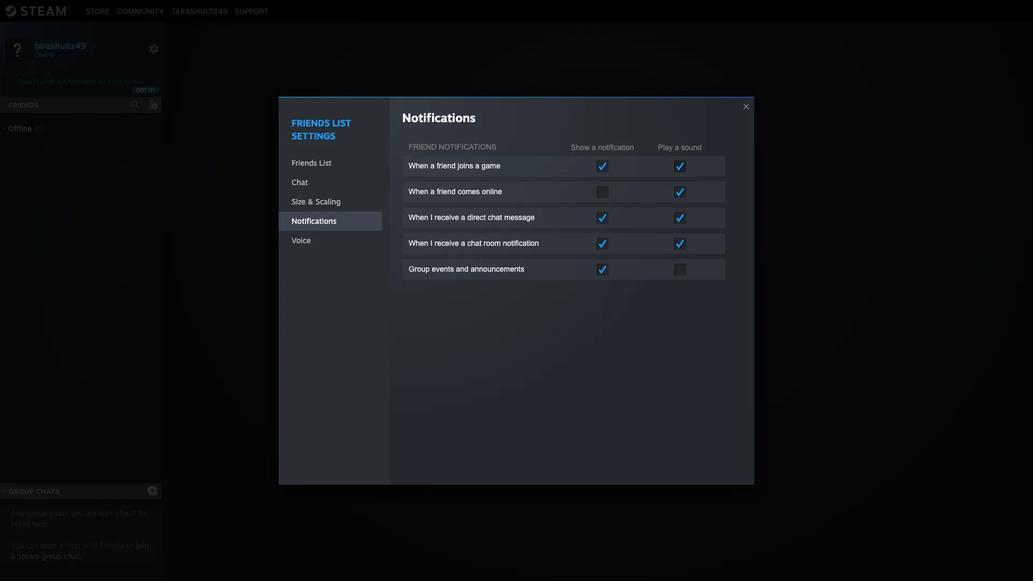 Task type: describe. For each thing, give the bounding box(es) containing it.
friend for comes
[[437, 187, 456, 196]]

0 vertical spatial chat
[[488, 213, 502, 222]]

0 vertical spatial friend
[[409, 142, 437, 151]]

drag
[[18, 78, 32, 86]]

comes
[[458, 187, 480, 196]]

1 horizontal spatial notification
[[598, 143, 634, 152]]

store link
[[82, 6, 114, 15]]

friend notifications
[[409, 142, 497, 151]]

a left direct
[[461, 213, 465, 222]]

when for when i receive a direct chat message
[[409, 213, 429, 222]]

show a notification
[[571, 143, 634, 152]]

a right start
[[59, 541, 63, 550]]

group events and announcements
[[409, 265, 524, 273]]

friends for friends list
[[292, 158, 317, 167]]

list for friends list
[[319, 158, 332, 167]]

you can start a chat with friends or
[[11, 541, 136, 550]]

group chats
[[9, 487, 59, 496]]

a inside join a steam group chat.
[[11, 552, 15, 561]]

here.
[[32, 519, 49, 529]]

0 vertical spatial notifications
[[402, 110, 476, 125]]

community link
[[114, 6, 168, 15]]

2 vertical spatial notifications
[[292, 216, 337, 225]]

store
[[86, 6, 110, 15]]

1 horizontal spatial or
[[582, 307, 590, 318]]

support
[[235, 6, 269, 15]]

1 horizontal spatial chat
[[620, 307, 638, 318]]

when for when a friend comes online
[[409, 187, 429, 196]]

1 vertical spatial friend
[[554, 307, 579, 318]]

start!
[[652, 307, 673, 318]]

0 horizontal spatial tarashultz49
[[34, 40, 86, 51]]

1 vertical spatial or
[[126, 541, 134, 550]]

0 horizontal spatial chat
[[292, 177, 308, 187]]

any
[[11, 509, 24, 518]]

0 vertical spatial &
[[57, 78, 62, 86]]

i for when i receive a direct chat message
[[431, 213, 433, 222]]

collapse chats list image
[[0, 489, 12, 494]]

group for group events and announcements
[[409, 265, 430, 273]]

friend for joins
[[437, 161, 456, 170]]

online
[[482, 187, 502, 196]]

you
[[11, 541, 24, 550]]

friends for friends
[[9, 101, 39, 109]]

a up and
[[461, 239, 465, 247]]

community
[[117, 6, 164, 15]]

events
[[432, 265, 454, 273]]

for
[[98, 78, 106, 86]]

will
[[125, 509, 136, 518]]

with
[[83, 541, 98, 550]]

receive for chat
[[435, 239, 459, 247]]

when i receive a direct chat message
[[409, 213, 535, 222]]

when a friend joins a game
[[409, 161, 501, 170]]

friends
[[100, 541, 124, 550]]

group inside join a steam group chat.
[[41, 552, 62, 561]]

friends list
[[292, 158, 332, 167]]

receive for direct
[[435, 213, 459, 222]]

friends for friends list settings
[[292, 117, 330, 128]]

access
[[124, 78, 144, 86]]

a down friend notifications
[[431, 161, 435, 170]]



Task type: locate. For each thing, give the bounding box(es) containing it.
start
[[41, 541, 57, 550]]

steam
[[17, 552, 39, 561]]

1 vertical spatial notifications
[[439, 142, 497, 151]]

0 horizontal spatial chat
[[65, 541, 81, 550]]

part
[[99, 509, 113, 518]]

1 vertical spatial notification
[[503, 239, 539, 247]]

tarashultz49
[[171, 6, 228, 15], [34, 40, 86, 51]]

0 vertical spatial tarashultz49
[[171, 6, 228, 15]]

chat.
[[64, 552, 82, 561]]

0 horizontal spatial notification
[[503, 239, 539, 247]]

&
[[57, 78, 62, 86], [308, 197, 313, 206]]

0 vertical spatial group
[[27, 509, 47, 518]]

chat for you can start a chat with friends or
[[65, 541, 81, 550]]

2 vertical spatial chat
[[65, 541, 81, 550]]

2 horizontal spatial group
[[593, 307, 617, 318]]

2 receive from the top
[[435, 239, 459, 247]]

a right click
[[547, 307, 552, 318]]

a down you
[[11, 552, 15, 561]]

group left to
[[593, 307, 617, 318]]

friend up when a friend joins a game
[[409, 142, 437, 151]]

list up settings on the left top of the page
[[332, 117, 351, 128]]

2 when from the top
[[409, 187, 429, 196]]

join a steam group chat. link
[[11, 541, 149, 561]]

1 receive from the top
[[435, 213, 459, 222]]

a right play
[[675, 143, 679, 152]]

scaling
[[316, 197, 341, 206]]

or left join
[[126, 541, 134, 550]]

list for friends list settings
[[332, 117, 351, 128]]

2 i from the top
[[431, 239, 433, 247]]

manage friends list settings image
[[149, 44, 159, 54]]

1 horizontal spatial tarashultz49
[[171, 6, 228, 15]]

when i receive a chat room notification
[[409, 239, 539, 247]]

friends down settings on the left top of the page
[[292, 158, 317, 167]]

friend right click
[[554, 307, 579, 318]]

friends inside friends list settings
[[292, 117, 330, 128]]

a down when a friend joins a game
[[431, 187, 435, 196]]

chat for when i receive a chat room notification
[[468, 239, 482, 247]]

1 horizontal spatial &
[[308, 197, 313, 206]]

play a sound
[[658, 143, 702, 152]]

i
[[431, 213, 433, 222], [431, 239, 433, 247]]

1 vertical spatial receive
[[435, 239, 459, 247]]

chats left here
[[64, 78, 81, 86]]

notifications up joins
[[439, 142, 497, 151]]

0 vertical spatial i
[[431, 213, 433, 222]]

0 vertical spatial notification
[[598, 143, 634, 152]]

chat right direct
[[488, 213, 502, 222]]

1 horizontal spatial group
[[409, 265, 430, 273]]

list
[[332, 117, 351, 128], [319, 158, 332, 167]]

2 horizontal spatial chat
[[488, 213, 502, 222]]

offline
[[8, 124, 32, 133]]

chat left to
[[620, 307, 638, 318]]

1 horizontal spatial chat
[[468, 239, 482, 247]]

chats
[[64, 78, 81, 86], [36, 487, 59, 496]]

chat up 'size'
[[292, 177, 308, 187]]

chat
[[292, 177, 308, 187], [620, 307, 638, 318]]

search my friends list image
[[130, 100, 140, 109]]

here
[[83, 78, 96, 86]]

any group chats you are part of will be listed here.
[[11, 509, 147, 529]]

group up here.
[[27, 509, 47, 518]]

a right show
[[592, 143, 596, 152]]

0 vertical spatial group
[[409, 265, 430, 273]]

i down when a friend comes online
[[431, 213, 433, 222]]

when
[[409, 161, 429, 170], [409, 187, 429, 196], [409, 213, 429, 222], [409, 239, 429, 247]]

size
[[292, 197, 306, 206]]

chat left room
[[468, 239, 482, 247]]

notifications
[[402, 110, 476, 125], [439, 142, 497, 151], [292, 216, 337, 225]]

create a group chat image
[[147, 485, 158, 496]]

and
[[456, 265, 469, 273]]

of
[[115, 509, 122, 518]]

group inside any group chats you are part of will be listed here.
[[27, 509, 47, 518]]

joins
[[458, 161, 473, 170]]

i up events in the left top of the page
[[431, 239, 433, 247]]

list down settings on the left top of the page
[[319, 158, 332, 167]]

friend left comes
[[437, 187, 456, 196]]

0 vertical spatial friend
[[437, 161, 456, 170]]

receive
[[435, 213, 459, 222], [435, 239, 459, 247]]

group left events in the left top of the page
[[409, 265, 430, 273]]

you
[[70, 509, 83, 518]]

when for when i receive a chat room notification
[[409, 239, 429, 247]]

group up any
[[9, 487, 34, 496]]

& right 'size'
[[308, 197, 313, 206]]

support link
[[231, 6, 272, 15]]

friend
[[409, 142, 437, 151], [554, 307, 579, 318]]

& left here
[[57, 78, 62, 86]]

sound
[[681, 143, 702, 152]]

i for when i receive a chat room notification
[[431, 239, 433, 247]]

game
[[482, 161, 501, 170]]

friends down drag at the left top
[[9, 101, 39, 109]]

tarashultz49 left support 'link'
[[171, 6, 228, 15]]

0 vertical spatial or
[[582, 307, 590, 318]]

1 vertical spatial friend
[[437, 187, 456, 196]]

list inside friends list settings
[[332, 117, 351, 128]]

1 horizontal spatial friend
[[554, 307, 579, 318]]

receive up events in the left top of the page
[[435, 239, 459, 247]]

when a friend comes online
[[409, 187, 502, 196]]

1 vertical spatial chat
[[620, 307, 638, 318]]

or
[[582, 307, 590, 318], [126, 541, 134, 550]]

group
[[27, 509, 47, 518], [41, 552, 62, 561]]

group
[[409, 265, 430, 273], [593, 307, 617, 318], [9, 487, 34, 496]]

0 horizontal spatial group
[[9, 487, 34, 496]]

message
[[504, 213, 535, 222]]

0 vertical spatial chat
[[292, 177, 308, 187]]

announcements
[[471, 265, 524, 273]]

join a steam group chat.
[[11, 541, 149, 561]]

listed
[[11, 519, 30, 529]]

notification
[[598, 143, 634, 152], [503, 239, 539, 247]]

show
[[571, 143, 590, 152]]

1 vertical spatial &
[[308, 197, 313, 206]]

can
[[26, 541, 38, 550]]

1 vertical spatial i
[[431, 239, 433, 247]]

0 vertical spatial receive
[[435, 213, 459, 222]]

room
[[484, 239, 501, 247]]

or right click
[[582, 307, 590, 318]]

friends right drag at the left top
[[34, 78, 55, 86]]

are
[[86, 509, 97, 518]]

1 vertical spatial group
[[593, 307, 617, 318]]

0 horizontal spatial chats
[[36, 487, 59, 496]]

0 horizontal spatial or
[[126, 541, 134, 550]]

chat
[[488, 213, 502, 222], [468, 239, 482, 247], [65, 541, 81, 550]]

1 vertical spatial chats
[[36, 487, 59, 496]]

friends list settings
[[292, 117, 351, 141]]

add a friend image
[[146, 99, 158, 110]]

join
[[136, 541, 149, 550]]

notifications down size & scaling
[[292, 216, 337, 225]]

click
[[526, 307, 545, 318]]

to
[[641, 307, 649, 318]]

1 when from the top
[[409, 161, 429, 170]]

easy
[[108, 78, 122, 86]]

0 vertical spatial list
[[332, 117, 351, 128]]

1 vertical spatial chat
[[468, 239, 482, 247]]

chats up "chats"
[[36, 487, 59, 496]]

when for when a friend joins a game
[[409, 161, 429, 170]]

tarashultz49 up drag friends & chats here for easy access
[[34, 40, 86, 51]]

0 horizontal spatial friend
[[409, 142, 437, 151]]

receive down when a friend comes online
[[435, 213, 459, 222]]

1 horizontal spatial list
[[332, 117, 351, 128]]

voice
[[292, 235, 311, 245]]

1 vertical spatial group
[[41, 552, 62, 561]]

notification right show
[[598, 143, 634, 152]]

be
[[138, 509, 147, 518]]

0 horizontal spatial &
[[57, 78, 62, 86]]

0 horizontal spatial list
[[319, 158, 332, 167]]

tarashultz49 link
[[168, 6, 231, 15]]

4 when from the top
[[409, 239, 429, 247]]

1 vertical spatial tarashultz49
[[34, 40, 86, 51]]

friends up settings on the left top of the page
[[292, 117, 330, 128]]

2 friend from the top
[[437, 187, 456, 196]]

chat up chat.
[[65, 541, 81, 550]]

a
[[592, 143, 596, 152], [675, 143, 679, 152], [431, 161, 435, 170], [475, 161, 480, 170], [431, 187, 435, 196], [461, 213, 465, 222], [461, 239, 465, 247], [547, 307, 552, 318], [59, 541, 63, 550], [11, 552, 15, 561]]

a right joins
[[475, 161, 480, 170]]

1 vertical spatial list
[[319, 158, 332, 167]]

notifications up friend notifications
[[402, 110, 476, 125]]

3 when from the top
[[409, 213, 429, 222]]

notification down message
[[503, 239, 539, 247]]

click a friend or group chat to start!
[[526, 307, 673, 318]]

1 i from the top
[[431, 213, 433, 222]]

1 horizontal spatial chats
[[64, 78, 81, 86]]

direct
[[468, 213, 486, 222]]

settings
[[292, 130, 336, 141]]

0 vertical spatial chats
[[64, 78, 81, 86]]

group down start
[[41, 552, 62, 561]]

size & scaling
[[292, 197, 341, 206]]

chats
[[49, 509, 68, 518]]

drag friends & chats here for easy access
[[18, 78, 144, 86]]

1 friend from the top
[[437, 161, 456, 170]]

group for group chats
[[9, 487, 34, 496]]

friend left joins
[[437, 161, 456, 170]]

friend
[[437, 161, 456, 170], [437, 187, 456, 196]]

friends
[[34, 78, 55, 86], [9, 101, 39, 109], [292, 117, 330, 128], [292, 158, 317, 167]]

play
[[658, 143, 673, 152]]

2 vertical spatial group
[[9, 487, 34, 496]]



Task type: vqa. For each thing, say whether or not it's contained in the screenshot.
Airships:
no



